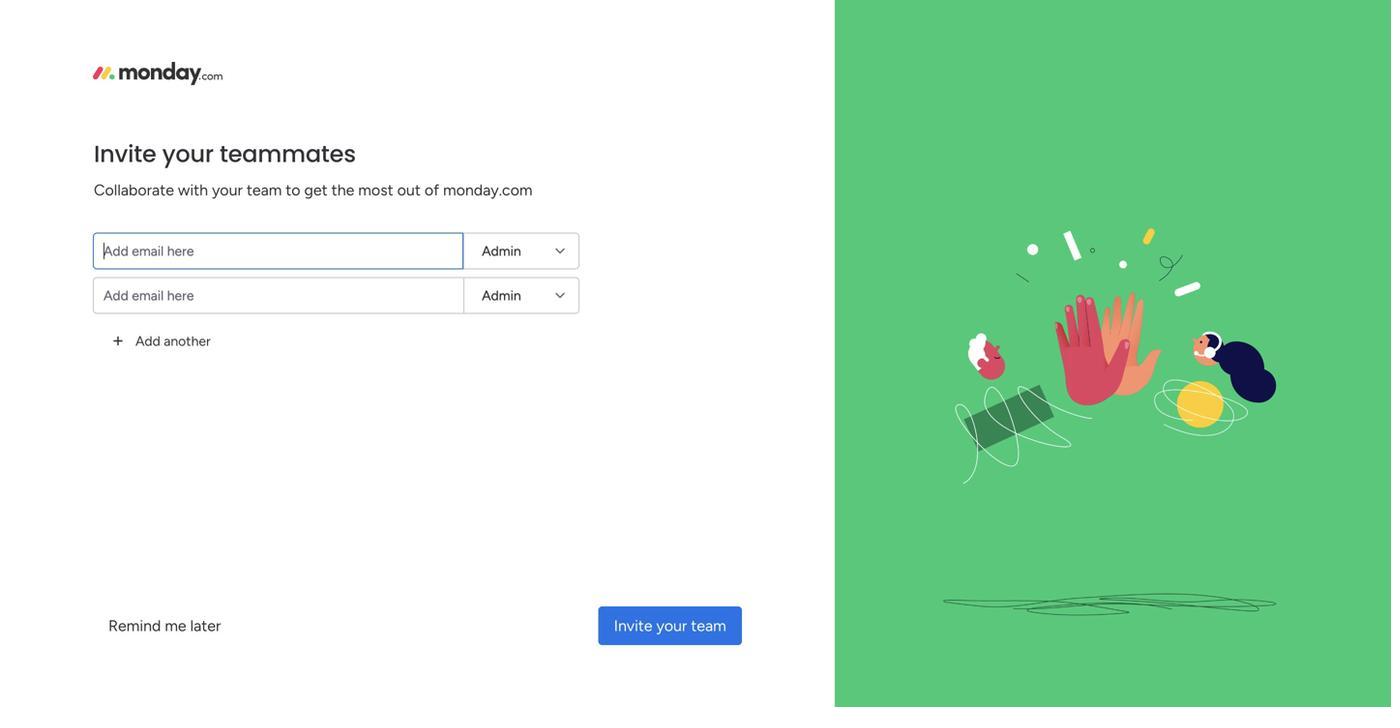 Task type: locate. For each thing, give the bounding box(es) containing it.
work
[[156, 51, 191, 73], [65, 137, 94, 154]]

close recently visited image
[[299, 196, 322, 220]]

join
[[34, 320, 60, 337]]

0 horizontal spatial work
[[65, 137, 94, 154]]

invite team members (0/1) link
[[1101, 291, 1363, 312]]

this workspace is empty. join this workspace to create content.
[[34, 299, 212, 358]]

team
[[247, 181, 282, 199], [691, 617, 727, 635]]

monday work management
[[86, 51, 301, 73]]

2 admin from the top
[[482, 287, 521, 304]]

this
[[48, 299, 72, 315]]

setup
[[1121, 219, 1160, 236]]

boost your workflow in minutes with ready-made templates
[[1084, 608, 1336, 650]]

with inside boost your workflow in minutes with ready-made templates
[[1306, 608, 1336, 626]]

1 admin from the top
[[482, 243, 521, 259]]

invite inside button
[[614, 617, 653, 635]]

1 vertical spatial invite
[[1121, 293, 1157, 310]]

workspace up this
[[76, 299, 141, 315]]

1 horizontal spatial work
[[156, 51, 191, 73]]

remind me later button
[[93, 607, 237, 645]]

0 vertical spatial to
[[286, 181, 301, 199]]

photo
[[1203, 243, 1242, 261]]

1 vertical spatial to
[[157, 320, 170, 337]]

1 vertical spatial team
[[691, 617, 727, 635]]

1 vertical spatial circle o image
[[1101, 344, 1114, 358]]

resend email
[[824, 11, 910, 28]]

1 horizontal spatial team
[[691, 617, 727, 635]]

visited
[[402, 197, 455, 218]]

work for my
[[65, 137, 94, 154]]

with down invite your teammates
[[178, 181, 208, 199]]

setup account link
[[1121, 217, 1363, 238]]

0 vertical spatial circle o image
[[1101, 294, 1114, 309]]

2 circle o image from the top
[[1101, 344, 1114, 358]]

0 vertical spatial invite
[[94, 138, 156, 170]]

your
[[162, 138, 214, 170], [212, 181, 243, 199], [1128, 608, 1159, 626], [657, 617, 687, 635]]

to
[[286, 181, 301, 199], [157, 320, 170, 337]]

0 vertical spatial team
[[247, 181, 282, 199]]

1 vertical spatial work
[[65, 137, 94, 154]]

2 vertical spatial invite
[[614, 617, 653, 635]]

1 vertical spatial admin
[[482, 287, 521, 304]]

admin for first add email here email field from the top
[[482, 243, 521, 259]]

0 vertical spatial with
[[178, 181, 208, 199]]

remind
[[108, 617, 161, 635]]

1 add email here email field from the top
[[93, 233, 464, 270]]

another
[[164, 333, 211, 349]]

0 vertical spatial work
[[156, 51, 191, 73]]

get
[[304, 181, 328, 199]]

collaborate
[[94, 181, 174, 199]]

add email here email field up create
[[93, 277, 464, 314]]

circle o image
[[1101, 294, 1114, 309], [1101, 344, 1114, 358]]

setup account upload your photo enable desktop notifications
[[1121, 219, 1310, 285]]

browse workspaces
[[22, 193, 142, 209]]

circle o image
[[1101, 319, 1114, 334]]

1 vertical spatial with
[[1306, 608, 1336, 626]]

circle o image for install
[[1101, 344, 1114, 358]]

your inside button
[[657, 617, 687, 635]]

0 vertical spatial add email here email field
[[93, 233, 464, 270]]

resend email link
[[824, 11, 910, 28]]

0 horizontal spatial with
[[178, 181, 208, 199]]

templates
[[1172, 631, 1241, 650]]

1 circle o image from the top
[[1101, 294, 1114, 309]]

work right the my
[[65, 137, 94, 154]]

to left get
[[286, 181, 301, 199]]

admin
[[482, 243, 521, 259], [482, 287, 521, 304]]

minutes
[[1246, 608, 1302, 626]]

the
[[332, 181, 355, 199]]

with right minutes
[[1306, 608, 1336, 626]]

invite for invite team members (0/1)
[[1121, 293, 1157, 310]]

to inside invite your teammates dialog
[[286, 181, 301, 199]]

0 vertical spatial admin
[[482, 243, 521, 259]]

work inside "my work" button
[[65, 137, 94, 154]]

circle o image down circle o icon
[[1101, 344, 1114, 358]]

install our mobile app link
[[1101, 340, 1363, 362]]

1 horizontal spatial to
[[286, 181, 301, 199]]

0 horizontal spatial to
[[157, 320, 170, 337]]

our
[[1162, 342, 1187, 359]]

team inside button
[[691, 617, 727, 635]]

0 horizontal spatial invite
[[94, 138, 156, 170]]

circle o image inside install our mobile app link
[[1101, 344, 1114, 358]]

1 horizontal spatial invite
[[614, 617, 653, 635]]

your for invite your teammates
[[162, 138, 214, 170]]

add email here email field down close recently visited image
[[93, 233, 464, 270]]

your inside boost your workflow in minutes with ready-made templates
[[1128, 608, 1159, 626]]

invite team members (0/1)
[[1121, 293, 1294, 310]]

add
[[135, 333, 160, 349]]

account
[[1163, 219, 1219, 236]]

remind me later
[[108, 617, 221, 635]]

circle o image inside invite team members (0/1) link
[[1101, 294, 1114, 309]]

2 horizontal spatial invite
[[1121, 293, 1157, 310]]

work right monday in the top of the page
[[156, 51, 191, 73]]

with
[[178, 181, 208, 199], [1306, 608, 1336, 626]]

1 vertical spatial add email here email field
[[93, 277, 464, 314]]

circle o image up circle o icon
[[1101, 294, 1114, 309]]

email
[[876, 11, 910, 28]]

invite
[[94, 138, 156, 170], [1121, 293, 1157, 310], [614, 617, 653, 635]]

to down empty.
[[157, 320, 170, 337]]

logo image
[[93, 62, 223, 85]]

Add email here email field
[[93, 233, 464, 270], [93, 277, 464, 314]]

work for monday
[[156, 51, 191, 73]]

workspace
[[76, 299, 141, 315], [89, 320, 154, 337]]

add another
[[135, 333, 211, 349]]

(0/1)
[[1263, 293, 1294, 310]]

resend
[[824, 11, 872, 28]]

workspace up content.
[[89, 320, 154, 337]]

your
[[1171, 243, 1200, 261]]

1 horizontal spatial with
[[1306, 608, 1336, 626]]

my work
[[43, 137, 94, 154]]

team
[[1160, 293, 1195, 310]]

in
[[1230, 608, 1243, 626]]

enable desktop notifications link
[[1121, 266, 1363, 288]]

templates image image
[[1090, 457, 1345, 590]]



Task type: vqa. For each thing, say whether or not it's contained in the screenshot.
"Add"
yes



Task type: describe. For each thing, give the bounding box(es) containing it.
most
[[358, 181, 394, 199]]

ready-
[[1084, 631, 1129, 650]]

notifications
[[1226, 268, 1310, 285]]

desktop
[[1168, 268, 1222, 285]]

me
[[165, 617, 186, 635]]

with inside invite your teammates dialog
[[178, 181, 208, 199]]

out
[[397, 181, 421, 199]]

of
[[425, 181, 439, 199]]

monday.com
[[443, 181, 533, 199]]

recently visited
[[326, 197, 455, 218]]

invite for invite your team
[[614, 617, 653, 635]]

install
[[1121, 342, 1159, 359]]

complete profile
[[1121, 317, 1230, 335]]

monday
[[86, 51, 152, 73]]

upload your photo link
[[1121, 241, 1363, 263]]

create
[[174, 320, 212, 337]]

profile
[[1189, 317, 1230, 335]]

to inside this workspace is empty. join this workspace to create content.
[[157, 320, 170, 337]]

collaborate with your team to get the most out of monday.com
[[94, 181, 533, 199]]

app
[[1237, 342, 1264, 359]]

0 vertical spatial workspace
[[76, 299, 141, 315]]

empty.
[[157, 299, 199, 315]]

invite your team image
[[872, 0, 1355, 707]]

made
[[1129, 631, 1168, 650]]

this
[[63, 320, 85, 337]]

workspaces
[[70, 193, 142, 209]]

complete
[[1121, 317, 1185, 335]]

my
[[43, 137, 61, 154]]

content.
[[98, 342, 149, 358]]

invite your team
[[614, 617, 727, 635]]

2 add email here email field from the top
[[93, 277, 464, 314]]

0 horizontal spatial team
[[247, 181, 282, 199]]

invite your teammates dialog
[[0, 0, 1392, 707]]

invite your teammates
[[94, 138, 356, 170]]

invite for invite your teammates
[[94, 138, 156, 170]]

later
[[190, 617, 221, 635]]

browse
[[22, 193, 67, 209]]

invite your team button
[[599, 607, 742, 645]]

admin for 2nd add email here email field from the top of the invite your teammates dialog
[[482, 287, 521, 304]]

mobile
[[1190, 342, 1234, 359]]

my work button
[[12, 130, 208, 161]]

recently
[[326, 197, 397, 218]]

enable
[[1121, 268, 1164, 285]]

upload
[[1121, 243, 1167, 261]]

your for invite your team
[[657, 617, 687, 635]]

is
[[144, 299, 154, 315]]

boost
[[1084, 608, 1124, 626]]

management
[[195, 51, 301, 73]]

your for boost your workflow in minutes with ready-made templates
[[1128, 608, 1159, 626]]

complete profile link
[[1101, 315, 1363, 337]]

1 vertical spatial workspace
[[89, 320, 154, 337]]

Search in workspace field
[[41, 231, 162, 253]]

install our mobile app
[[1121, 342, 1264, 359]]

circle o image for invite
[[1101, 294, 1114, 309]]

teammates
[[220, 138, 356, 170]]

add another button
[[93, 322, 226, 360]]

workflow
[[1163, 608, 1227, 626]]

members
[[1199, 293, 1259, 310]]

browse workspaces button
[[14, 186, 193, 217]]



